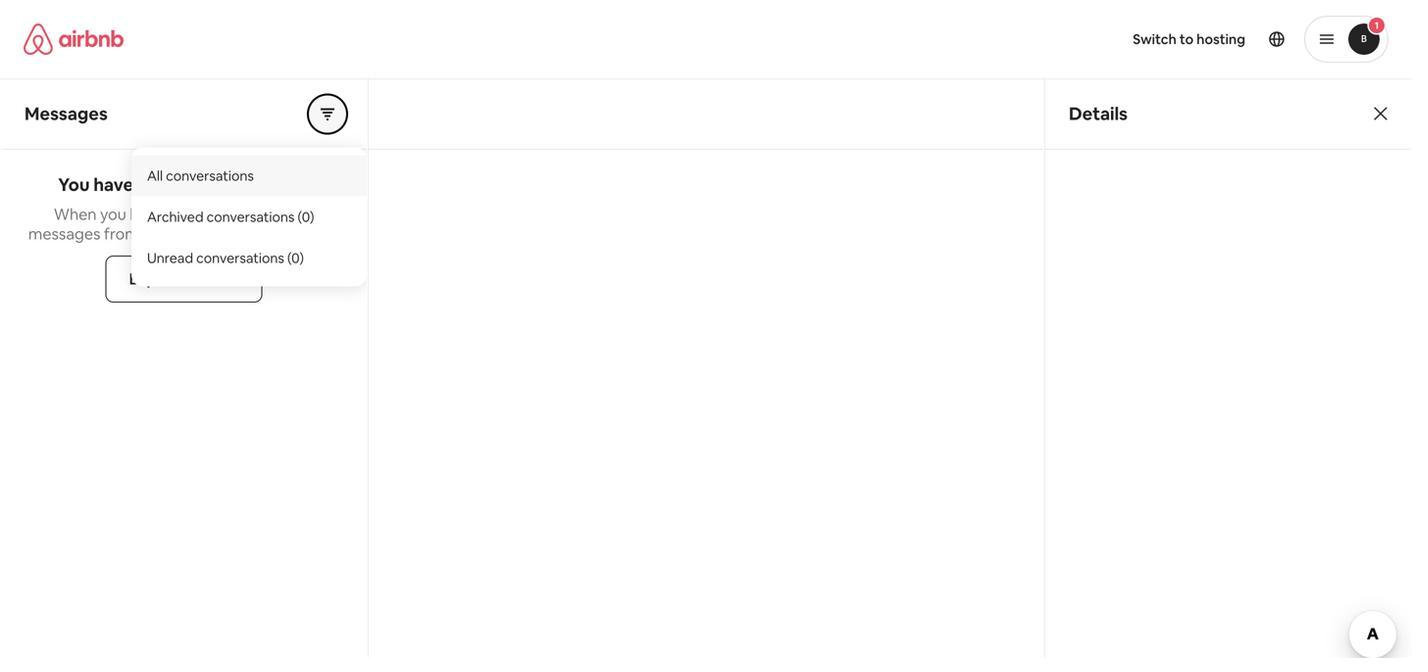 Task type: describe. For each thing, give the bounding box(es) containing it.
you
[[58, 174, 90, 197]]

explore airbnb link
[[106, 256, 262, 303]]

unread
[[147, 250, 193, 267]]

a
[[170, 204, 179, 225]]

you have no unread messages when you book a trip or experience, messages from your host will show up here.
[[28, 174, 339, 244]]

trip
[[182, 204, 208, 225]]

conversations for all
[[166, 167, 254, 185]]

switch
[[1133, 30, 1177, 48]]

conversations for archived
[[207, 208, 295, 226]]

filter conversations. current filter: all conversations image
[[320, 106, 335, 122]]

host
[[178, 224, 210, 244]]

up
[[281, 224, 300, 244]]

your
[[142, 224, 175, 244]]

messages
[[25, 102, 108, 126]]

details
[[1069, 102, 1128, 126]]

show
[[240, 224, 278, 244]]

0 horizontal spatial messages
[[28, 224, 100, 244]]

all
[[147, 167, 163, 185]]

group inside messaging page main contents element
[[308, 95, 347, 134]]

archived conversations (0)
[[147, 208, 314, 226]]

airbnb
[[188, 269, 239, 289]]



Task type: locate. For each thing, give the bounding box(es) containing it.
here.
[[303, 224, 339, 244]]

experience,
[[230, 204, 314, 225]]

you
[[100, 204, 126, 225]]

will
[[213, 224, 236, 244]]

messages down "you"
[[28, 224, 100, 244]]

(0)
[[298, 208, 314, 226], [287, 250, 304, 267]]

profile element
[[730, 0, 1389, 78]]

or
[[211, 204, 226, 225]]

to
[[1180, 30, 1194, 48]]

messages
[[225, 174, 310, 197], [28, 224, 100, 244]]

no
[[137, 174, 159, 197]]

explore airbnb
[[129, 269, 239, 289]]

conversations inside all conversations button
[[166, 167, 254, 185]]

0 vertical spatial (0)
[[298, 208, 314, 226]]

1 vertical spatial messages
[[28, 224, 100, 244]]

group
[[308, 95, 347, 134]]

(0) for archived conversations (0)
[[298, 208, 314, 226]]

0 vertical spatial messages
[[225, 174, 310, 197]]

when
[[54, 204, 97, 225]]

archived
[[147, 208, 204, 226]]

(0) right show
[[298, 208, 314, 226]]

(0) for unread conversations (0)
[[287, 250, 304, 267]]

1 vertical spatial conversations
[[207, 208, 295, 226]]

1
[[1375, 19, 1379, 32]]

switch to hosting
[[1133, 30, 1245, 48]]

messages up experience,
[[225, 174, 310, 197]]

from
[[104, 224, 139, 244]]

hosting
[[1197, 30, 1245, 48]]

1 horizontal spatial messages
[[225, 174, 310, 197]]

unread conversations (0)
[[147, 250, 304, 267]]

switch to hosting link
[[1121, 19, 1257, 60]]

1 vertical spatial (0)
[[287, 250, 304, 267]]

have
[[93, 174, 133, 197]]

explore
[[129, 269, 185, 289]]

book
[[130, 204, 167, 225]]

conversations
[[166, 167, 254, 185], [207, 208, 295, 226], [196, 250, 284, 267]]

1 button
[[1304, 16, 1389, 63]]

0 vertical spatial conversations
[[166, 167, 254, 185]]

conversations for unread
[[196, 250, 284, 267]]

2 vertical spatial conversations
[[196, 250, 284, 267]]

messaging page main contents element
[[0, 78, 1412, 659]]

(0) down up
[[287, 250, 304, 267]]

unread
[[162, 174, 222, 197]]

all conversations
[[147, 167, 254, 185]]

all conversations button
[[131, 155, 367, 197]]



Task type: vqa. For each thing, say whether or not it's contained in the screenshot.
SU
no



